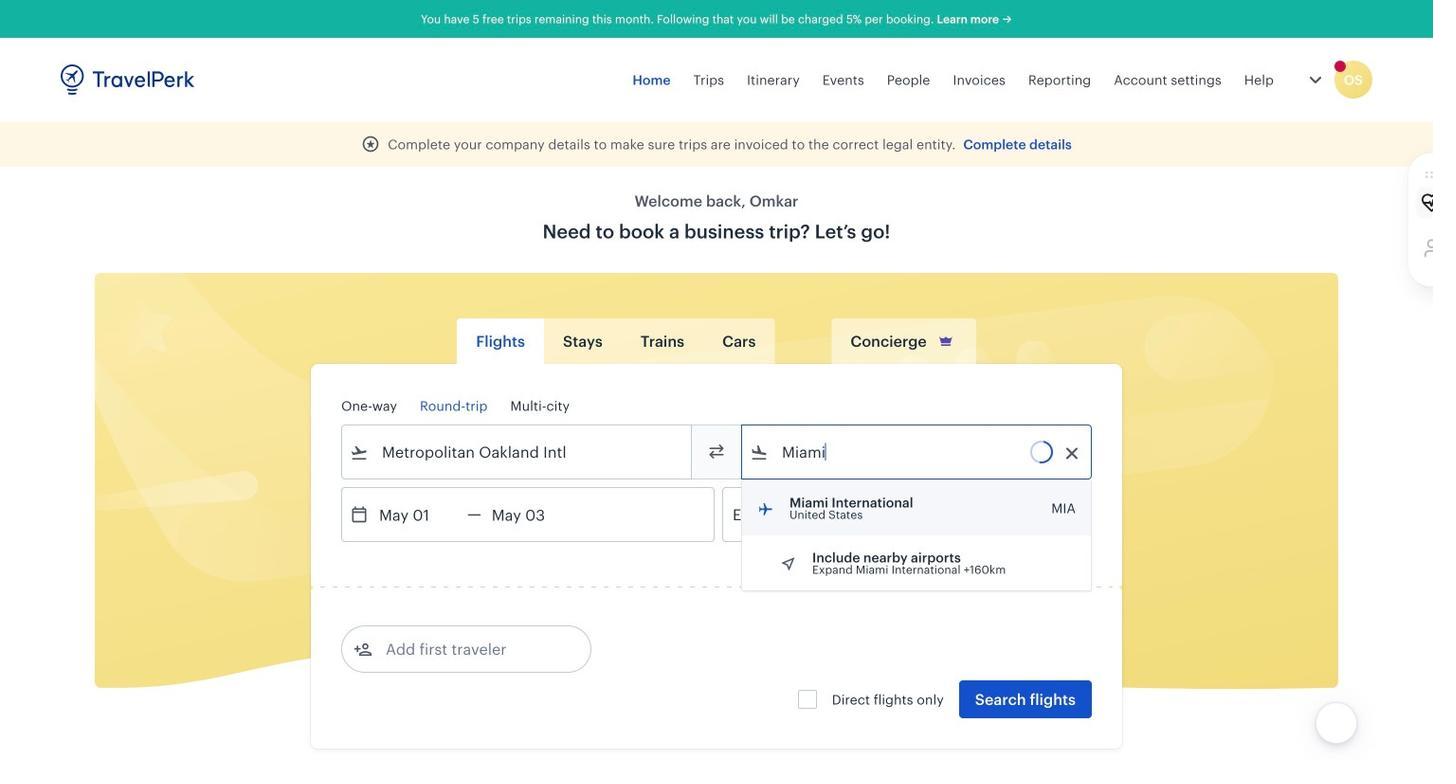 Task type: describe. For each thing, give the bounding box(es) containing it.
Return text field
[[481, 488, 580, 541]]

Depart text field
[[369, 488, 467, 541]]

From search field
[[369, 437, 666, 467]]



Task type: vqa. For each thing, say whether or not it's contained in the screenshot.
'Add traveler' search field
no



Task type: locate. For each thing, give the bounding box(es) containing it.
To search field
[[769, 437, 1066, 467]]

Add first traveler search field
[[373, 634, 570, 665]]



